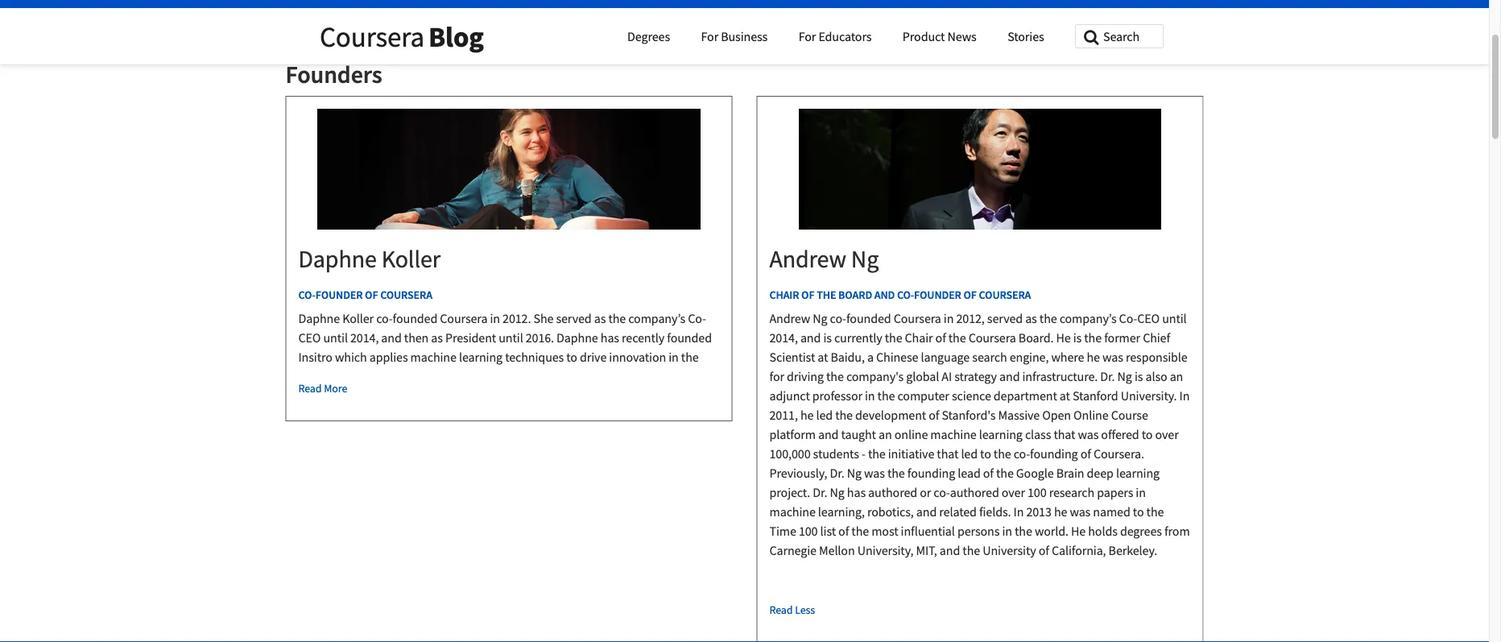 Task type: locate. For each thing, give the bounding box(es) containing it.
0 vertical spatial has
[[601, 330, 619, 346]]

over
[[1156, 426, 1179, 442], [508, 446, 532, 462], [1002, 484, 1025, 500]]

2 horizontal spatial founded
[[847, 310, 891, 326]]

authored
[[869, 484, 918, 500], [950, 484, 1000, 500]]

until up responsible
[[1163, 310, 1187, 326]]

0 horizontal spatial 2012.
[[503, 310, 531, 326]]

list
[[821, 523, 836, 539]]

to down the course
[[1142, 426, 1153, 442]]

1 horizontal spatial led
[[961, 446, 978, 462]]

the down professor
[[836, 407, 853, 423]]

the
[[817, 287, 836, 302], [609, 310, 626, 326], [1040, 310, 1057, 326], [885, 330, 903, 346], [949, 330, 966, 346], [1085, 330, 1102, 346], [681, 349, 699, 365], [827, 368, 844, 384], [878, 388, 895, 404], [605, 407, 623, 423], [836, 407, 853, 423], [695, 426, 712, 442], [437, 446, 454, 462], [868, 446, 886, 462], [994, 446, 1012, 462], [630, 465, 648, 481], [888, 465, 905, 481], [997, 465, 1014, 481], [605, 484, 622, 500], [364, 504, 381, 520], [591, 504, 609, 520], [1147, 504, 1164, 520], [852, 523, 869, 539], [1015, 523, 1033, 539], [963, 542, 981, 558], [439, 562, 457, 578], [397, 581, 414, 597]]

2 vertical spatial 100
[[498, 542, 517, 558]]

academy
[[507, 562, 556, 578], [470, 581, 519, 597]]

board.
[[1019, 330, 1054, 346]]

as left one
[[359, 542, 371, 558]]

1 horizontal spatial authored
[[950, 484, 1000, 500]]

1 horizontal spatial stanford
[[1073, 388, 1119, 404]]

for for for business
[[701, 28, 719, 44]]

-
[[862, 446, 866, 462]]

founded up the then
[[393, 310, 438, 326]]

0 horizontal spatial in
[[1014, 504, 1024, 520]]

1 vertical spatial led
[[961, 446, 978, 462]]

0 vertical spatial an
[[1170, 368, 1184, 384]]

1 vertical spatial chair
[[905, 330, 933, 346]]

as up advanced
[[565, 368, 577, 384]]

chief up responsible
[[1143, 330, 1171, 346]]

mellon
[[819, 542, 855, 558]]

american
[[417, 581, 467, 597]]

0 vertical spatial where
[[1052, 349, 1085, 365]]

2014,
[[350, 330, 379, 346], [770, 330, 798, 346]]

is inside daphne koller co-founded coursera in 2012. she served as the company's co- ceo until 2014, and then as president until 2016. daphne has recently founded insitro which applies machine learning techniques to drive innovation in the area of life sciences. before insitro, daphne served as chief computing officer of calico labs, an alphabet (google) company using advanced technology to understand aging. before founding coursera, daphne was the rajeev motwani professor of computer science at stanford university, where she served on the faculty for 18 years. she is the author of over 200 refereed publications, and has been honored with multiple awards and fellowships, including the presidential early career award for scientists and engineers (pecase), the acm prize in computing, the macarthur foundation fellowship, and the cox medal for excellence in fostering undergraduate research at stanford; she was also recognized as one of time magazine's 100 most influential people in 2012. daphne was inducted into the national academy of engineering in 2011 and elected a fellow of the american academy of arts and sciences in 2014
[[426, 446, 434, 462]]

in right university. in the bottom of the page
[[1180, 388, 1190, 404]]

andrew inside andrew ng co-founded coursera in 2012, served as the company's co-ceo until 2014, and is currently the chair of the coursera board. he is the former chief scientist at baidu, a chinese language search engine, where he was responsible for driving the company's global ai strategy and infrastructure. dr. ng is also an adjunct professor in the computer science department at stanford university. in 2011, he led the development of stanford's massive open online course platform and taught an online machine learning class that was offered to over 100,000 students - the initiative that led to the co-founding of coursera. previously, dr. ng was the founding lead of the google brain deep learning project. dr. ng has authored or co-authored over 100 research papers in machine learning, robotics, and related fields. in 2013 he was named to the time 100 list of the most influential persons in the world. he holds degrees from carnegie mellon university, mit, and the university of california, berkeley.
[[770, 310, 811, 326]]

1 horizontal spatial in
[[1180, 388, 1190, 404]]

led up lead
[[961, 446, 978, 462]]

of down andrew ng
[[802, 287, 815, 302]]

1 horizontal spatial learning
[[979, 426, 1023, 442]]

0 horizontal spatial influential
[[549, 542, 603, 558]]

2 for from the left
[[799, 28, 816, 44]]

department
[[994, 388, 1058, 404]]

2014, up scientist
[[770, 330, 798, 346]]

brain
[[1057, 465, 1085, 481]]

coursera blog
[[320, 19, 484, 54]]

the up officer in the left bottom of the page
[[681, 349, 699, 365]]

the down science
[[437, 446, 454, 462]]

2 horizontal spatial until
[[1163, 310, 1187, 326]]

1 horizontal spatial 2014,
[[770, 330, 798, 346]]

dr. down students
[[830, 465, 845, 481]]

2 vertical spatial has
[[847, 484, 866, 500]]

1 horizontal spatial founder
[[914, 287, 962, 302]]

authored down lead
[[950, 484, 1000, 500]]

0 horizontal spatial most
[[520, 542, 546, 558]]

then
[[404, 330, 429, 346]]

ng down - at the bottom of page
[[847, 465, 862, 481]]

engineering
[[571, 562, 635, 578]]

for
[[701, 28, 719, 44], [799, 28, 816, 44]]

the down persons
[[963, 542, 981, 558]]

1 vertical spatial koller
[[343, 310, 374, 326]]

he
[[1087, 349, 1100, 365], [801, 407, 814, 423], [1054, 504, 1068, 520]]

1 2014, from the left
[[350, 330, 379, 346]]

0 vertical spatial read
[[298, 381, 322, 396]]

1 vertical spatial a
[[340, 581, 346, 597]]

ng
[[851, 244, 879, 274], [813, 310, 828, 326], [1118, 368, 1133, 384], [847, 465, 862, 481], [830, 484, 845, 500]]

0 horizontal spatial founding
[[434, 407, 482, 423]]

1 andrew from the top
[[770, 244, 847, 274]]

using
[[530, 388, 559, 404]]

students
[[813, 446, 859, 462]]

he right board. at the bottom of page
[[1057, 330, 1071, 346]]

2 vertical spatial learning
[[1117, 465, 1160, 481]]

over down university. in the bottom of the page
[[1156, 426, 1179, 442]]

served
[[556, 310, 592, 326], [988, 310, 1023, 326], [527, 368, 563, 384], [640, 426, 676, 442]]

1 horizontal spatial ceo
[[1138, 310, 1160, 326]]

0 horizontal spatial has
[[601, 330, 619, 346]]

awards
[[449, 465, 487, 481]]

machine down stanford's
[[931, 426, 977, 442]]

founded inside andrew ng co-founded coursera in 2012, served as the company's co-ceo until 2014, and is currently the chair of the coursera board. he is the former chief scientist at baidu, a chinese language search engine, where he was responsible for driving the company's global ai strategy and infrastructure. dr. ng is also an adjunct professor in the computer science department at stanford university. in 2011, he led the development of stanford's massive open online course platform and taught an online machine learning class that was offered to over 100,000 students - the initiative that led to the co-founding of coursera. previously, dr. ng was the founding lead of the google brain deep learning project. dr. ng has authored or co-authored over 100 research papers in machine learning, robotics, and related fields. in 2013 he was named to the time 100 list of the most influential persons in the world. he holds degrees from carnegie mellon university, mit, and the university of california, berkeley.
[[847, 310, 891, 326]]

0 vertical spatial in
[[1180, 388, 1190, 404]]

business
[[721, 28, 768, 44]]

or
[[920, 484, 931, 500]]

0 horizontal spatial authored
[[869, 484, 918, 500]]

learning down coursera.
[[1117, 465, 1160, 481]]

platform
[[770, 426, 816, 442]]

1 vertical spatial ceo
[[298, 330, 321, 346]]

ceo inside andrew ng co-founded coursera in 2012, served as the company's co-ceo until 2014, and is currently the chair of the coursera board. he is the former chief scientist at baidu, a chinese language search engine, where he was responsible for driving the company's global ai strategy and infrastructure. dr. ng is also an adjunct professor in the computer science department at stanford university. in 2011, he led the development of stanford's massive open online course platform and taught an online machine learning class that was offered to over 100,000 students - the initiative that led to the co-founding of coursera. previously, dr. ng was the founding lead of the google brain deep learning project. dr. ng has authored or co-authored over 100 research papers in machine learning, robotics, and related fields. in 2013 he was named to the time 100 list of the most influential persons in the world. he holds degrees from carnegie mellon university, mit, and the university of california, berkeley.
[[1138, 310, 1160, 326]]

ai
[[942, 368, 952, 384]]

1 horizontal spatial founded
[[667, 330, 712, 346]]

0 horizontal spatial university,
[[525, 426, 581, 442]]

1 authored from the left
[[869, 484, 918, 500]]

coursera up 2012, on the right
[[979, 287, 1031, 302]]

0 horizontal spatial dr.
[[813, 484, 828, 500]]

founded up currently
[[847, 310, 891, 326]]

100 up 2013
[[1028, 484, 1047, 500]]

1 vertical spatial in
[[1014, 504, 1024, 520]]

motwani
[[663, 407, 709, 423]]

he up "world."
[[1054, 504, 1068, 520]]

for educators
[[799, 28, 872, 44]]

where
[[1052, 349, 1085, 365], [583, 426, 616, 442]]

where inside andrew ng co-founded coursera in 2012, served as the company's co-ceo until 2014, and is currently the chair of the coursera board. he is the former chief scientist at baidu, a chinese language search engine, where he was responsible for driving the company's global ai strategy and infrastructure. dr. ng is also an adjunct professor in the computer science department at stanford university. in 2011, he led the development of stanford's massive open online course platform and taught an online machine learning class that was offered to over 100,000 students - the initiative that led to the co-founding of coursera. previously, dr. ng was the founding lead of the google brain deep learning project. dr. ng has authored or co-authored over 100 research papers in machine learning, robotics, and related fields. in 2013 he was named to the time 100 list of the most influential persons in the world. he holds degrees from carnegie mellon university, mit, and the university of california, berkeley.
[[1052, 349, 1085, 365]]

0 vertical spatial andrew
[[770, 244, 847, 274]]

more
[[324, 381, 347, 396]]

she up 2016.
[[534, 310, 554, 326]]

founding down class
[[1030, 446, 1078, 462]]

0 horizontal spatial where
[[583, 426, 616, 442]]

founded for daphne koller
[[393, 310, 438, 326]]

for up adjunct
[[770, 368, 785, 384]]

0 horizontal spatial an
[[364, 388, 377, 404]]

machine
[[411, 349, 457, 365], [931, 426, 977, 442], [770, 504, 816, 520]]

was down advanced
[[582, 407, 603, 423]]

that up lead
[[937, 446, 959, 462]]

18
[[354, 446, 367, 462]]

time
[[770, 523, 797, 539]]

currently
[[835, 330, 883, 346]]

and right 2011
[[678, 562, 698, 578]]

until inside andrew ng co-founded coursera in 2012, served as the company's co-ceo until 2014, and is currently the chair of the coursera board. he is the former chief scientist at baidu, a chinese language search engine, where he was responsible for driving the company's global ai strategy and infrastructure. dr. ng is also an adjunct professor in the computer science department at stanford university. in 2011, he led the development of stanford's massive open online course platform and taught an online machine learning class that was offered to over 100,000 students - the initiative that led to the co-founding of coursera. previously, dr. ng was the founding lead of the google brain deep learning project. dr. ng has authored or co-authored over 100 research papers in machine learning, robotics, and related fields. in 2013 he was named to the time 100 list of the most influential persons in the world. he holds degrees from carnegie mellon university, mit, and the university of california, berkeley.
[[1163, 310, 1187, 326]]

0 vertical spatial influential
[[901, 523, 955, 539]]

has
[[601, 330, 619, 346], [697, 446, 715, 462], [847, 484, 866, 500]]

she
[[534, 310, 554, 326], [403, 446, 423, 462]]

foundation
[[442, 504, 503, 520]]

2014, inside andrew ng co-founded coursera in 2012, served as the company's co-ceo until 2014, and is currently the chair of the coursera board. he is the former chief scientist at baidu, a chinese language search engine, where he was responsible for driving the company's global ai strategy and infrastructure. dr. ng is also an adjunct professor in the computer science department at stanford university. in 2011, he led the development of stanford's massive open online course platform and taught an online machine learning class that was offered to over 100,000 students - the initiative that led to the co-founding of coursera. previously, dr. ng was the founding lead of the google brain deep learning project. dr. ng has authored or co-authored over 100 research papers in machine learning, robotics, and related fields. in 2013 he was named to the time 100 list of the most influential persons in the world. he holds degrees from carnegie mellon university, mit, and the university of california, berkeley.
[[770, 330, 798, 346]]

ceo inside daphne koller co-founded coursera in 2012. she served as the company's co- ceo until 2014, and then as president until 2016. daphne has recently founded insitro which applies machine learning techniques to drive innovation in the area of life sciences. before insitro, daphne served as chief computing officer of calico labs, an alphabet (google) company using advanced technology to understand aging. before founding coursera, daphne was the rajeev motwani professor of computer science at stanford university, where she served on the faculty for 18 years. she is the author of over 200 refereed publications, and has been honored with multiple awards and fellowships, including the presidential early career award for scientists and engineers (pecase), the acm prize in computing, the macarthur foundation fellowship, and the cox medal for excellence in fostering undergraduate research at stanford; she was also recognized as one of time magazine's 100 most influential people in 2012. daphne was inducted into the national academy of engineering in 2011 and elected a fellow of the american academy of arts and sciences in 2014
[[298, 330, 321, 346]]

andrew
[[770, 244, 847, 274], [770, 310, 811, 326]]

rajeev
[[625, 407, 661, 423]]

0 horizontal spatial machine
[[411, 349, 457, 365]]

aging.
[[362, 407, 395, 423]]

1 horizontal spatial research
[[1049, 484, 1095, 500]]

to
[[567, 349, 578, 365], [677, 388, 688, 404], [1142, 426, 1153, 442], [981, 446, 992, 462], [1133, 504, 1144, 520]]

1 for from the left
[[701, 28, 719, 44]]

has up learning,
[[847, 484, 866, 500]]

calico
[[298, 388, 331, 404]]

0 vertical spatial that
[[1054, 426, 1076, 442]]

a up company's
[[868, 349, 874, 365]]

of right officer in the left bottom of the page
[[709, 368, 720, 384]]

former
[[1105, 330, 1141, 346]]

coursera inside daphne koller co-founded coursera in 2012. she served as the company's co- ceo until 2014, and then as president until 2016. daphne has recently founded insitro which applies machine learning techniques to drive innovation in the area of life sciences. before insitro, daphne served as chief computing officer of calico labs, an alphabet (google) company using advanced technology to understand aging. before founding coursera, daphne was the rajeev motwani professor of computer science at stanford university, where she served on the faculty for 18 years. she is the author of over 200 refereed publications, and has been honored with multiple awards and fellowships, including the presidential early career award for scientists and engineers (pecase), the acm prize in computing, the macarthur foundation fellowship, and the cox medal for excellence in fostering undergraduate research at stanford; she was also recognized as one of time magazine's 100 most influential people in 2012. daphne was inducted into the national academy of engineering in 2011 and elected a fellow of the american academy of arts and sciences in 2014
[[440, 310, 488, 326]]

for left the educators
[[799, 28, 816, 44]]

online
[[1074, 407, 1109, 423]]

served up using
[[527, 368, 563, 384]]

andrew for andrew ng
[[770, 244, 847, 274]]

0 horizontal spatial founder
[[316, 287, 363, 302]]

deep
[[1087, 465, 1114, 481]]

read left less
[[770, 603, 793, 617]]

labs,
[[333, 388, 362, 404]]

andrew for andrew ng co-founded coursera in 2012, served as the company's co-ceo until 2014, and is currently the chair of the coursera board. he is the former chief scientist at baidu, a chinese language search engine, where he was responsible for driving the company's global ai strategy and infrastructure. dr. ng is also an adjunct professor in the computer science department at stanford university. in 2011, he led the development of stanford's massive open online course platform and taught an online machine learning class that was offered to over 100,000 students - the initiative that led to the co-founding of coursera. previously, dr. ng was the founding lead of the google brain deep learning project. dr. ng has authored or co-authored over 100 research papers in machine learning, robotics, and related fields. in 2013 he was named to the time 100 list of the most influential persons in the world. he holds degrees from carnegie mellon university, mit, and the university of california, berkeley.
[[770, 310, 811, 326]]

0 horizontal spatial until
[[323, 330, 348, 346]]

2 2014, from the left
[[770, 330, 798, 346]]

co- up officer in the left bottom of the page
[[688, 310, 706, 326]]

0 horizontal spatial over
[[508, 446, 532, 462]]

1 horizontal spatial where
[[1052, 349, 1085, 365]]

stanford down coursera,
[[477, 426, 522, 442]]

1 vertical spatial machine
[[931, 426, 977, 442]]

is up university. in the bottom of the page
[[1135, 368, 1143, 384]]

coursera
[[320, 19, 425, 54], [380, 287, 433, 302], [979, 287, 1031, 302], [440, 310, 488, 326], [894, 310, 942, 326], [969, 330, 1016, 346]]

founder
[[316, 287, 363, 302], [914, 287, 962, 302]]

200
[[534, 446, 553, 462]]

most inside andrew ng co-founded coursera in 2012, served as the company's co-ceo until 2014, and is currently the chair of the coursera board. he is the former chief scientist at baidu, a chinese language search engine, where he was responsible for driving the company's global ai strategy and infrastructure. dr. ng is also an adjunct professor in the computer science department at stanford university. in 2011, he led the development of stanford's massive open online course platform and taught an online machine learning class that was offered to over 100,000 students - the initiative that led to the co-founding of coursera. previously, dr. ng was the founding lead of the google brain deep learning project. dr. ng has authored or co-authored over 100 research papers in machine learning, robotics, and related fields. in 2013 he was named to the time 100 list of the most influential persons in the world. he holds degrees from carnegie mellon university, mit, and the university of california, berkeley.
[[872, 523, 899, 539]]

100 left list
[[799, 523, 818, 539]]

she up multiple
[[403, 446, 423, 462]]

1 company's from the left
[[629, 310, 686, 326]]

None search field
[[1076, 24, 1164, 48]]

before down alphabet
[[397, 407, 432, 423]]

alphabet
[[380, 388, 428, 404]]

insitro,
[[444, 368, 481, 384]]

before up alphabet
[[406, 368, 441, 384]]

1 horizontal spatial she
[[534, 310, 554, 326]]

innovation
[[609, 349, 666, 365]]

in left 2013
[[1014, 504, 1024, 520]]

2011
[[650, 562, 675, 578]]

world.
[[1035, 523, 1069, 539]]

cox
[[611, 504, 631, 520]]

1 vertical spatial where
[[583, 426, 616, 442]]

over inside daphne koller co-founded coursera in 2012. she served as the company's co- ceo until 2014, and then as president until 2016. daphne has recently founded insitro which applies machine learning techniques to drive innovation in the area of life sciences. before insitro, daphne served as chief computing officer of calico labs, an alphabet (google) company using advanced technology to understand aging. before founding coursera, daphne was the rajeev motwani professor of computer science at stanford university, where she served on the faculty for 18 years. she is the author of over 200 refereed publications, and has been honored with multiple awards and fellowships, including the presidential early career award for scientists and engineers (pecase), the acm prize in computing, the macarthur foundation fellowship, and the cox medal for excellence in fostering undergraduate research at stanford; she was also recognized as one of time magazine's 100 most influential people in 2012. daphne was inducted into the national academy of engineering in 2011 and elected a fellow of the american academy of arts and sciences in 2014
[[508, 446, 532, 462]]

koller up co-founder of coursera
[[382, 244, 441, 274]]

to left drive
[[567, 349, 578, 365]]

for educators link
[[799, 28, 872, 44]]

for business link
[[701, 28, 768, 44]]

2 andrew from the top
[[770, 310, 811, 326]]

and down on
[[674, 446, 694, 462]]

chinese
[[876, 349, 919, 365]]

2 horizontal spatial has
[[847, 484, 866, 500]]

koller for daphne koller
[[382, 244, 441, 274]]

founder down "daphne koller"
[[316, 287, 363, 302]]

dr. up learning,
[[813, 484, 828, 500]]

and right the arts
[[557, 581, 578, 597]]

he up infrastructure.
[[1087, 349, 1100, 365]]

papers
[[1097, 484, 1134, 500]]

stories
[[1008, 28, 1045, 44]]

a inside andrew ng co-founded coursera in 2012, served as the company's co-ceo until 2014, and is currently the chair of the coursera board. he is the former chief scientist at baidu, a chinese language search engine, where he was responsible for driving the company's global ai strategy and infrastructure. dr. ng is also an adjunct professor in the computer science department at stanford university. in 2011, he led the development of stanford's massive open online course platform and taught an online machine learning class that was offered to over 100,000 students - the initiative that led to the co-founding of coursera. previously, dr. ng was the founding lead of the google brain deep learning project. dr. ng has authored or co-authored over 100 research papers in machine learning, robotics, and related fields. in 2013 he was named to the time 100 list of the most influential persons in the world. he holds degrees from carnegie mellon university, mit, and the university of california, berkeley.
[[868, 349, 874, 365]]

0 vertical spatial 100
[[1028, 484, 1047, 500]]

research down fellowship,
[[499, 523, 545, 539]]

0 horizontal spatial 100
[[498, 542, 517, 558]]

chief down drive
[[580, 368, 607, 384]]

he up california, at bottom right
[[1071, 523, 1086, 539]]

1 horizontal spatial chief
[[1143, 330, 1171, 346]]

stanford's
[[942, 407, 996, 423]]

1 vertical spatial andrew
[[770, 310, 811, 326]]

in down company's
[[865, 388, 875, 404]]

0 vertical spatial also
[[1146, 368, 1168, 384]]

the right - at the bottom of page
[[868, 446, 886, 462]]

authored up robotics,
[[869, 484, 918, 500]]

most down robotics,
[[872, 523, 899, 539]]

most down fellowship,
[[520, 542, 546, 558]]

2 horizontal spatial he
[[1087, 349, 1100, 365]]

1 horizontal spatial most
[[872, 523, 899, 539]]

influential
[[901, 523, 955, 539], [549, 542, 603, 558]]

persons
[[958, 523, 1000, 539]]

learning down massive
[[979, 426, 1023, 442]]

2 horizontal spatial 100
[[1028, 484, 1047, 500]]

1 vertical spatial has
[[697, 446, 715, 462]]

0 vertical spatial she
[[534, 310, 554, 326]]

stories link
[[1008, 28, 1045, 44]]

0 horizontal spatial also
[[656, 523, 678, 539]]

research inside andrew ng co-founded coursera in 2012, served as the company's co-ceo until 2014, and is currently the chair of the coursera board. he is the former chief scientist at baidu, a chinese language search engine, where he was responsible for driving the company's global ai strategy and infrastructure. dr. ng is also an adjunct professor in the computer science department at stanford university. in 2011, he led the development of stanford's massive open online course platform and taught an online machine learning class that was offered to over 100,000 students - the initiative that led to the co-founding of coursera. previously, dr. ng was the founding lead of the google brain deep learning project. dr. ng has authored or co-authored over 100 research papers in machine learning, robotics, and related fields. in 2013 he was named to the time 100 list of the most influential persons in the world. he holds degrees from carnegie mellon university, mit, and the university of california, berkeley.
[[1049, 484, 1095, 500]]

that down open
[[1054, 426, 1076, 442]]

until left 2016.
[[499, 330, 523, 346]]

is up multiple
[[426, 446, 434, 462]]

an
[[1170, 368, 1184, 384], [364, 388, 377, 404], [879, 426, 892, 442]]

1 vertical spatial founding
[[1030, 446, 1078, 462]]

a left fellow
[[340, 581, 346, 597]]

fellowships,
[[513, 465, 576, 481]]

coursera.
[[1094, 446, 1145, 462]]

0 horizontal spatial chair
[[770, 287, 799, 302]]

0 horizontal spatial koller
[[343, 310, 374, 326]]

1 vertical spatial university,
[[858, 542, 914, 558]]

1 vertical spatial 2012.
[[657, 542, 686, 558]]

research inside daphne koller co-founded coursera in 2012. she served as the company's co- ceo until 2014, and then as president until 2016. daphne has recently founded insitro which applies machine learning techniques to drive innovation in the area of life sciences. before insitro, daphne served as chief computing officer of calico labs, an alphabet (google) company using advanced technology to understand aging. before founding coursera, daphne was the rajeev motwani professor of computer science at stanford university, where she served on the faculty for 18 years. she is the author of over 200 refereed publications, and has been honored with multiple awards and fellowships, including the presidential early career award for scientists and engineers (pecase), the acm prize in computing, the macarthur foundation fellowship, and the cox medal for excellence in fostering undergraduate research at stanford; she was also recognized as one of time magazine's 100 most influential people in 2012. daphne was inducted into the national academy of engineering in 2011 and elected a fellow of the american academy of arts and sciences in 2014
[[499, 523, 545, 539]]

as up drive
[[594, 310, 606, 326]]

co- right board
[[897, 287, 914, 302]]

an down responsible
[[1170, 368, 1184, 384]]

0 vertical spatial a
[[868, 349, 874, 365]]

stanford up online
[[1073, 388, 1119, 404]]

2 horizontal spatial machine
[[931, 426, 977, 442]]

refereed
[[556, 446, 600, 462]]

daphne up co-founder of coursera
[[298, 244, 377, 274]]

of
[[365, 287, 378, 302], [802, 287, 815, 302], [964, 287, 977, 302], [936, 330, 946, 346], [324, 368, 335, 384], [709, 368, 720, 384], [929, 407, 940, 423], [351, 426, 362, 442], [495, 446, 506, 462], [1081, 446, 1091, 462], [983, 465, 994, 481], [839, 523, 849, 539], [396, 542, 407, 558], [1039, 542, 1050, 558], [558, 562, 569, 578], [384, 581, 394, 597], [521, 581, 532, 597]]

1 horizontal spatial chair
[[905, 330, 933, 346]]

ceo
[[1138, 310, 1160, 326], [298, 330, 321, 346]]

0 vertical spatial chief
[[1143, 330, 1171, 346]]

0 horizontal spatial founded
[[393, 310, 438, 326]]

stanford inside daphne koller co-founded coursera in 2012. she served as the company's co- ceo until 2014, and then as president until 2016. daphne has recently founded insitro which applies machine learning techniques to drive innovation in the area of life sciences. before insitro, daphne served as chief computing officer of calico labs, an alphabet (google) company using advanced technology to understand aging. before founding coursera, daphne was the rajeev motwani professor of computer science at stanford university, where she served on the faculty for 18 years. she is the author of over 200 refereed publications, and has been honored with multiple awards and fellowships, including the presidential early career award for scientists and engineers (pecase), the acm prize in computing, the macarthur foundation fellowship, and the cox medal for excellence in fostering undergraduate research at stanford; she was also recognized as one of time magazine's 100 most influential people in 2012. daphne was inducted into the national academy of engineering in 2011 and elected a fellow of the american academy of arts and sciences in 2014
[[477, 426, 522, 442]]

computer
[[364, 426, 418, 442]]

of down computer
[[929, 407, 940, 423]]

2014, inside daphne koller co-founded coursera in 2012. she served as the company's co- ceo until 2014, and then as president until 2016. daphne has recently founded insitro which applies machine learning techniques to drive innovation in the area of life sciences. before insitro, daphne served as chief computing officer of calico labs, an alphabet (google) company using advanced technology to understand aging. before founding coursera, daphne was the rajeev motwani professor of computer science at stanford university, where she served on the faculty for 18 years. she is the author of over 200 refereed publications, and has been honored with multiple awards and fellowships, including the presidential early career award for scientists and engineers (pecase), the acm prize in computing, the macarthur foundation fellowship, and the cox medal for excellence in fostering undergraduate research at stanford; she was also recognized as one of time magazine's 100 most influential people in 2012. daphne was inducted into the national academy of engineering in 2011 and elected a fellow of the american academy of arts and sciences in 2014
[[350, 330, 379, 346]]

0 horizontal spatial read
[[298, 381, 322, 396]]

co- down co-founder of coursera
[[376, 310, 393, 326]]

and down (pecase),
[[568, 504, 589, 520]]

koller inside daphne koller co-founded coursera in 2012. she served as the company's co- ceo until 2014, and then as president until 2016. daphne has recently founded insitro which applies machine learning techniques to drive innovation in the area of life sciences. before insitro, daphne served as chief computing officer of calico labs, an alphabet (google) company using advanced technology to understand aging. before founding coursera, daphne was the rajeev motwani professor of computer science at stanford university, where she served on the faculty for 18 years. she is the author of over 200 refereed publications, and has been honored with multiple awards and fellowships, including the presidential early career award for scientists and engineers (pecase), the acm prize in computing, the macarthur foundation fellowship, and the cox medal for excellence in fostering undergraduate research at stanford; she was also recognized as one of time magazine's 100 most influential people in 2012. daphne was inducted into the national academy of engineering in 2011 and elected a fellow of the american academy of arts and sciences in 2014
[[343, 310, 374, 326]]

in
[[490, 310, 500, 326], [944, 310, 954, 326], [669, 349, 679, 365], [865, 388, 875, 404], [679, 484, 690, 500], [1136, 484, 1146, 500], [356, 523, 366, 539], [1003, 523, 1013, 539], [645, 542, 655, 558], [638, 562, 648, 578], [629, 581, 639, 597]]

co-founder of coursera
[[298, 287, 433, 302]]

2012.
[[503, 310, 531, 326], [657, 542, 686, 558]]

0 horizontal spatial he
[[801, 407, 814, 423]]

read left 'more'
[[298, 381, 322, 396]]

google
[[1017, 465, 1054, 481]]

founding
[[434, 407, 482, 423], [1030, 446, 1078, 462], [908, 465, 956, 481]]

infrastructure.
[[1023, 368, 1098, 384]]

2 vertical spatial over
[[1002, 484, 1025, 500]]

2 vertical spatial he
[[1054, 504, 1068, 520]]

before
[[406, 368, 441, 384], [397, 407, 432, 423]]

for for for educators
[[799, 28, 816, 44]]

1 vertical spatial read
[[770, 603, 793, 617]]

1 vertical spatial influential
[[549, 542, 603, 558]]

2 vertical spatial an
[[879, 426, 892, 442]]

ceo up former
[[1138, 310, 1160, 326]]

1 vertical spatial stanford
[[477, 426, 522, 442]]

2 company's from the left
[[1060, 310, 1117, 326]]

0 vertical spatial university,
[[525, 426, 581, 442]]

chair
[[770, 287, 799, 302], [905, 330, 933, 346]]

0 vertical spatial ceo
[[1138, 310, 1160, 326]]

koller for daphne koller co-founded coursera in 2012. she served as the company's co- ceo until 2014, and then as president until 2016. daphne has recently founded insitro which applies machine learning techniques to drive innovation in the area of life sciences. before insitro, daphne served as chief computing officer of calico labs, an alphabet (google) company using advanced technology to understand aging. before founding coursera, daphne was the rajeev motwani professor of computer science at stanford university, where she served on the faculty for 18 years. she is the author of over 200 refereed publications, and has been honored with multiple awards and fellowships, including the presidential early career award for scientists and engineers (pecase), the acm prize in computing, the macarthur foundation fellowship, and the cox medal for excellence in fostering undergraduate research at stanford; she was also recognized as one of time magazine's 100 most influential people in 2012. daphne was inducted into the national academy of engineering in 2011 and elected a fellow of the american academy of arts and sciences in 2014
[[343, 310, 374, 326]]

served down the "rajeev"
[[640, 426, 676, 442]]

0 vertical spatial machine
[[411, 349, 457, 365]]

has up presidential
[[697, 446, 715, 462]]

founded
[[393, 310, 438, 326], [847, 310, 891, 326], [667, 330, 712, 346]]

he right "2011,"
[[801, 407, 814, 423]]

learning,
[[818, 504, 865, 520]]

daphne up the elected
[[298, 562, 340, 578]]

1 horizontal spatial for
[[799, 28, 816, 44]]

which
[[335, 349, 367, 365]]

1 horizontal spatial a
[[868, 349, 874, 365]]

2012. up 2011
[[657, 542, 686, 558]]

news
[[948, 28, 977, 44]]

the right on
[[695, 426, 712, 442]]

0 horizontal spatial a
[[340, 581, 346, 597]]

most inside daphne koller co-founded coursera in 2012. she served as the company's co- ceo until 2014, and then as president until 2016. daphne has recently founded insitro which applies machine learning techniques to drive innovation in the area of life sciences. before insitro, daphne served as chief computing officer of calico labs, an alphabet (google) company using advanced technology to understand aging. before founding coursera, daphne was the rajeev motwani professor of computer science at stanford university, where she served on the faculty for 18 years. she is the author of over 200 refereed publications, and has been honored with multiple awards and fellowships, including the presidential early career award for scientists and engineers (pecase), the acm prize in computing, the macarthur foundation fellowship, and the cox medal for excellence in fostering undergraduate research at stanford; she was also recognized as one of time magazine's 100 most influential people in 2012. daphne was inducted into the national academy of engineering in 2011 and elected a fellow of the american academy of arts and sciences in 2014
[[520, 542, 546, 558]]

1 horizontal spatial university,
[[858, 542, 914, 558]]

insitro
[[298, 349, 333, 365]]

where up refereed
[[583, 426, 616, 442]]

None text field
[[1076, 24, 1164, 48]]

0 vertical spatial academy
[[507, 562, 556, 578]]

0 vertical spatial he
[[1087, 349, 1100, 365]]

0 horizontal spatial that
[[937, 446, 959, 462]]



Task type: describe. For each thing, give the bounding box(es) containing it.
product news
[[903, 28, 977, 44]]

prize
[[651, 484, 677, 500]]

also inside daphne koller co-founded coursera in 2012. she served as the company's co- ceo until 2014, and then as president until 2016. daphne has recently founded insitro which applies machine learning techniques to drive innovation in the area of life sciences. before insitro, daphne served as chief computing officer of calico labs, an alphabet (google) company using advanced technology to understand aging. before founding coursera, daphne was the rajeev motwani professor of computer science at stanford university, where she served on the faculty for 18 years. she is the author of over 200 refereed publications, and has been honored with multiple awards and fellowships, including the presidential early career award for scientists and engineers (pecase), the acm prize in computing, the macarthur foundation fellowship, and the cox medal for excellence in fostering undergraduate research at stanford; she was also recognized as one of time magazine's 100 most influential people in 2012. daphne was inducted into the national academy of engineering in 2011 and elected a fellow of the american academy of arts and sciences in 2014
[[656, 523, 678, 539]]

was down former
[[1103, 349, 1124, 365]]

100 inside daphne koller co-founded coursera in 2012. she served as the company's co- ceo until 2014, and then as president until 2016. daphne has recently founded insitro which applies machine learning techniques to drive innovation in the area of life sciences. before insitro, daphne served as chief computing officer of calico labs, an alphabet (google) company using advanced technology to understand aging. before founding coursera, daphne was the rajeev motwani professor of computer science at stanford university, where she served on the faculty for 18 years. she is the author of over 200 refereed publications, and has been honored with multiple awards and fellowships, including the presidential early career award for scientists and engineers (pecase), the acm prize in computing, the macarthur foundation fellowship, and the cox medal for excellence in fostering undergraduate research at stanford; she was also recognized as one of time magazine's 100 most influential people in 2012. daphne was inducted into the national academy of engineering in 2011 and elected a fellow of the american academy of arts and sciences in 2014
[[498, 542, 517, 558]]

co- right or
[[934, 484, 950, 500]]

and up department
[[1000, 368, 1020, 384]]

read more
[[298, 381, 347, 396]]

influential inside andrew ng co-founded coursera in 2012, served as the company's co-ceo until 2014, and is currently the chair of the coursera board. he is the former chief scientist at baidu, a chinese language search engine, where he was responsible for driving the company's global ai strategy and infrastructure. dr. ng is also an adjunct professor in the computer science department at stanford university. in 2011, he led the development of stanford's massive open online course platform and taught an online machine learning class that was offered to over 100,000 students - the initiative that led to the co-founding of coursera. previously, dr. ng was the founding lead of the google brain deep learning project. dr. ng has authored or co-authored over 100 research papers in machine learning, robotics, and related fields. in 2013 he was named to the time 100 list of the most influential persons in the world. he holds degrees from carnegie mellon university, mit, and the university of california, berkeley.
[[901, 523, 955, 539]]

university, inside daphne koller co-founded coursera in 2012. she served as the company's co- ceo until 2014, and then as president until 2016. daphne has recently founded insitro which applies machine learning techniques to drive innovation in the area of life sciences. before insitro, daphne served as chief computing officer of calico labs, an alphabet (google) company using advanced technology to understand aging. before founding coursera, daphne was the rajeev motwani professor of computer science at stanford university, where she served on the faculty for 18 years. she is the author of over 200 refereed publications, and has been honored with multiple awards and fellowships, including the presidential early career award for scientists and engineers (pecase), the acm prize in computing, the macarthur foundation fellowship, and the cox medal for excellence in fostering undergraduate research at stanford; she was also recognized as one of time magazine's 100 most influential people in 2012. daphne was inducted into the national academy of engineering in 2011 and elected a fellow of the american academy of arts and sciences in 2014
[[525, 426, 581, 442]]

was down - at the bottom of page
[[864, 465, 885, 481]]

2 vertical spatial dr.
[[813, 484, 828, 500]]

the up degrees
[[1147, 504, 1164, 520]]

and up applies
[[381, 330, 402, 346]]

also inside andrew ng co-founded coursera in 2012, served as the company's co-ceo until 2014, and is currently the chair of the coursera board. he is the former chief scientist at baidu, a chinese language search engine, where he was responsible for driving the company's global ai strategy and infrastructure. dr. ng is also an adjunct professor in the computer science department at stanford university. in 2011, he led the development of stanford's massive open online course platform and taught an online machine learning class that was offered to over 100,000 students - the initiative that led to the co-founding of coursera. previously, dr. ng was the founding lead of the google brain deep learning project. dr. ng has authored or co-authored over 100 research papers in machine learning, robotics, and related fields. in 2013 he was named to the time 100 list of the most influential persons in the world. he holds degrees from carnegie mellon university, mit, and the university of california, berkeley.
[[1146, 368, 1168, 384]]

co- up google
[[1014, 446, 1030, 462]]

1 vertical spatial he
[[1071, 523, 1086, 539]]

1 vertical spatial that
[[937, 446, 959, 462]]

the up language
[[949, 330, 966, 346]]

1 horizontal spatial dr.
[[830, 465, 845, 481]]

university, inside andrew ng co-founded coursera in 2012, served as the company's co-ceo until 2014, and is currently the chair of the coursera board. he is the former chief scientist at baidu, a chinese language search engine, where he was responsible for driving the company's global ai strategy and infrastructure. dr. ng is also an adjunct professor in the computer science department at stanford university. in 2011, he led the development of stanford's massive open online course platform and taught an online machine learning class that was offered to over 100,000 students - the initiative that led to the co-founding of coursera. previously, dr. ng was the founding lead of the google brain deep learning project. dr. ng has authored or co-authored over 100 research papers in machine learning, robotics, and related fields. in 2013 he was named to the time 100 list of the most influential persons in the world. he holds degrees from carnegie mellon university, mit, and the university of california, berkeley.
[[858, 542, 914, 558]]

and up scientist
[[801, 330, 821, 346]]

2 vertical spatial founding
[[908, 465, 956, 481]]

as right the then
[[431, 330, 443, 346]]

computing
[[609, 368, 669, 384]]

engineers
[[495, 484, 547, 500]]

related
[[940, 504, 977, 520]]

1 vertical spatial she
[[612, 523, 630, 539]]

president
[[446, 330, 496, 346]]

chair inside andrew ng co-founded coursera in 2012, served as the company's co-ceo until 2014, and is currently the chair of the coursera board. he is the former chief scientist at baidu, a chinese language search engine, where he was responsible for driving the company's global ai strategy and infrastructure. dr. ng is also an adjunct professor in the computer science department at stanford university. in 2011, he led the development of stanford's massive open online course platform and taught an online machine learning class that was offered to over 100,000 students - the initiative that led to the co-founding of coursera. previously, dr. ng was the founding lead of the google brain deep learning project. dr. ng has authored or co-authored over 100 research papers in machine learning, robotics, and related fields. in 2013 he was named to the time 100 list of the most influential persons in the world. he holds degrees from carnegie mellon university, mit, and the university of california, berkeley.
[[905, 330, 933, 346]]

in down presidential
[[679, 484, 690, 500]]

was up fellow
[[343, 562, 363, 578]]

the up recently
[[609, 310, 626, 326]]

coursera down chair of the board and co-founder of coursera
[[894, 310, 942, 326]]

machine inside daphne koller co-founded coursera in 2012. she served as the company's co- ceo until 2014, and then as president until 2016. daphne has recently founded insitro which applies machine learning techniques to drive innovation in the area of life sciences. before insitro, daphne served as chief computing officer of calico labs, an alphabet (google) company using advanced technology to understand aging. before founding coursera, daphne was the rajeev motwani professor of computer science at stanford university, where she served on the faculty for 18 years. she is the author of over 200 refereed publications, and has been honored with multiple awards and fellowships, including the presidential early career award for scientists and engineers (pecase), the acm prize in computing, the macarthur foundation fellowship, and the cox medal for excellence in fostering undergraduate research at stanford; she was also recognized as one of time magazine's 100 most influential people in 2012. daphne was inducted into the national academy of engineering in 2011 and elected a fellow of the american academy of arts and sciences in 2014
[[411, 349, 457, 365]]

and down or
[[917, 504, 937, 520]]

into
[[416, 562, 437, 578]]

university.
[[1121, 388, 1177, 404]]

ng up board
[[851, 244, 879, 274]]

coursera up the founders
[[320, 19, 425, 54]]

the up board. at the bottom of page
[[1040, 310, 1057, 326]]

the up professor
[[827, 368, 844, 384]]

the down 'award'
[[364, 504, 381, 520]]

author
[[457, 446, 493, 462]]

and right mit,
[[940, 542, 960, 558]]

chief inside daphne koller co-founded coursera in 2012. she served as the company's co- ceo until 2014, and then as president until 2016. daphne has recently founded insitro which applies machine learning techniques to drive innovation in the area of life sciences. before insitro, daphne served as chief computing officer of calico labs, an alphabet (google) company using advanced technology to understand aging. before founding coursera, daphne was the rajeev motwani professor of computer science at stanford university, where she served on the faculty for 18 years. she is the author of over 200 refereed publications, and has been honored with multiple awards and fellowships, including the presidential early career award for scientists and engineers (pecase), the acm prize in computing, the macarthur foundation fellowship, and the cox medal for excellence in fostering undergraduate research at stanford; she was also recognized as one of time magazine's 100 most influential people in 2012. daphne was inducted into the national academy of engineering in 2011 and elected a fellow of the american academy of arts and sciences in 2014
[[580, 368, 607, 384]]

the up american in the bottom left of the page
[[439, 562, 457, 578]]

1 horizontal spatial until
[[499, 330, 523, 346]]

1 vertical spatial 100
[[799, 523, 818, 539]]

0 vertical spatial she
[[619, 426, 638, 442]]

ng up learning,
[[830, 484, 845, 500]]

of right lead
[[983, 465, 994, 481]]

company's inside andrew ng co-founded coursera in 2012, served as the company's co-ceo until 2014, and is currently the chair of the coursera board. he is the former chief scientist at baidu, a chinese language search engine, where he was responsible for driving the company's global ai strategy and infrastructure. dr. ng is also an adjunct professor in the computer science department at stanford university. in 2011, he led the development of stanford's massive open online course platform and taught an online machine learning class that was offered to over 100,000 students - the initiative that led to the co-founding of coursera. previously, dr. ng was the founding lead of the google brain deep learning project. dr. ng has authored or co-authored over 100 research papers in machine learning, robotics, and related fields. in 2013 he was named to the time 100 list of the most influential persons in the world. he holds degrees from carnegie mellon university, mit, and the university of california, berkeley.
[[1060, 310, 1117, 326]]

1 founder from the left
[[316, 287, 363, 302]]

named
[[1093, 504, 1131, 520]]

co- up currently
[[830, 310, 847, 326]]

product
[[903, 28, 945, 44]]

in left 2012, on the right
[[944, 310, 954, 326]]

fostering
[[369, 523, 415, 539]]

read less link
[[770, 602, 1191, 618]]

read more link
[[298, 380, 720, 397]]

and right board
[[875, 287, 895, 302]]

0 vertical spatial led
[[816, 407, 833, 423]]

area
[[298, 368, 322, 384]]

for up macarthur
[[401, 484, 416, 500]]

professor
[[298, 426, 349, 442]]

chair of the board and co-founder of coursera
[[770, 287, 1031, 302]]

1 vertical spatial she
[[403, 446, 423, 462]]

of right author at the bottom left
[[495, 446, 506, 462]]

1 vertical spatial before
[[397, 407, 432, 423]]

of down "daphne koller"
[[365, 287, 378, 302]]

stanford;
[[560, 523, 609, 539]]

read for andrew ng
[[770, 603, 793, 617]]

multiple
[[401, 465, 446, 481]]

the left former
[[1085, 330, 1102, 346]]

the down learning,
[[852, 523, 869, 539]]

is right board. at the bottom of page
[[1074, 330, 1082, 346]]

a inside daphne koller co-founded coursera in 2012. she served as the company's co- ceo until 2014, and then as president until 2016. daphne has recently founded insitro which applies machine learning techniques to drive innovation in the area of life sciences. before insitro, daphne served as chief computing officer of calico labs, an alphabet (google) company using advanced technology to understand aging. before founding coursera, daphne was the rajeev motwani professor of computer science at stanford university, where she served on the faculty for 18 years. she is the author of over 200 refereed publications, and has been honored with multiple awards and fellowships, including the presidential early career award for scientists and engineers (pecase), the acm prize in computing, the macarthur foundation fellowship, and the cox medal for excellence in fostering undergraduate research at stanford; she was also recognized as one of time magazine's 100 most influential people in 2012. daphne was inducted into the national academy of engineering in 2011 and elected a fellow of the american academy of arts and sciences in 2014
[[340, 581, 346, 597]]

fields.
[[980, 504, 1011, 520]]

2012,
[[957, 310, 985, 326]]

daphne down using
[[538, 407, 580, 423]]

for down prize
[[668, 504, 683, 520]]

sciences
[[580, 581, 627, 597]]

development
[[856, 407, 927, 423]]

in left 2011
[[638, 562, 648, 578]]

drive
[[580, 349, 607, 365]]

daphne koller
[[298, 244, 441, 274]]

degrees
[[628, 28, 670, 44]]

the down initiative
[[888, 465, 905, 481]]

was down medal
[[633, 523, 654, 539]]

served inside andrew ng co-founded coursera in 2012, served as the company's co-ceo until 2014, and is currently the chair of the coursera board. he is the former chief scientist at baidu, a chinese language search engine, where he was responsible for driving the company's global ai strategy and infrastructure. dr. ng is also an adjunct professor in the computer science department at stanford university. in 2011, he led the development of stanford's massive open online course platform and taught an online machine learning class that was offered to over 100,000 students - the initiative that led to the co-founding of coursera. previously, dr. ng was the founding lead of the google brain deep learning project. dr. ng has authored or co-authored over 100 research papers in machine learning, robotics, and related fields. in 2013 he was named to the time 100 list of the most influential persons in the world. he holds degrees from carnegie mellon university, mit, and the university of california, berkeley.
[[988, 310, 1023, 326]]

to up 'motwani'
[[677, 388, 688, 404]]

understand
[[298, 407, 360, 423]]

0 vertical spatial before
[[406, 368, 441, 384]]

the left the "cox"
[[591, 504, 609, 520]]

served up drive
[[556, 310, 592, 326]]

in right papers on the right of page
[[1136, 484, 1146, 500]]

chief inside andrew ng co-founded coursera in 2012, served as the company's co-ceo until 2014, and is currently the chair of the coursera board. he is the former chief scientist at baidu, a chinese language search engine, where he was responsible for driving the company's global ai strategy and infrastructure. dr. ng is also an adjunct professor in the computer science department at stanford university. in 2011, he led the development of stanford's massive open online course platform and taught an online machine learning class that was offered to over 100,000 students - the initiative that led to the co-founding of coursera. previously, dr. ng was the founding lead of the google brain deep learning project. dr. ng has authored or co-authored over 100 research papers in machine learning, robotics, and related fields. in 2013 he was named to the time 100 list of the most influential persons in the world. he holds degrees from carnegie mellon university, mit, and the university of california, berkeley.
[[1143, 330, 1171, 346]]

applies
[[370, 349, 408, 365]]

andrew ng
[[770, 244, 879, 274]]

where inside daphne koller co-founded coursera in 2012. she served as the company's co- ceo until 2014, and then as president until 2016. daphne has recently founded insitro which applies machine learning techniques to drive innovation in the area of life sciences. before insitro, daphne served as chief computing officer of calico labs, an alphabet (google) company using advanced technology to understand aging. before founding coursera, daphne was the rajeev motwani professor of computer science at stanford university, where she served on the faculty for 18 years. she is the author of over 200 refereed publications, and has been honored with multiple awards and fellowships, including the presidential early career award for scientists and engineers (pecase), the acm prize in computing, the macarthur foundation fellowship, and the cox medal for excellence in fostering undergraduate research at stanford; she was also recognized as one of time magazine's 100 most influential people in 2012. daphne was inducted into the national academy of engineering in 2011 and elected a fellow of the american academy of arts and sciences in 2014
[[583, 426, 616, 442]]

daphne up the insitro
[[298, 310, 340, 326]]

less
[[795, 603, 815, 617]]

co- inside andrew ng co-founded coursera in 2012, served as the company's co-ceo until 2014, and is currently the chair of the coursera board. he is the former chief scientist at baidu, a chinese language search engine, where he was responsible for driving the company's global ai strategy and infrastructure. dr. ng is also an adjunct professor in the computer science department at stanford university. in 2011, he led the development of stanford's massive open online course platform and taught an online machine learning class that was offered to over 100,000 students - the initiative that led to the co-founding of coursera. previously, dr. ng was the founding lead of the google brain deep learning project. dr. ng has authored or co-authored over 100 research papers in machine learning, robotics, and related fields. in 2013 he was named to the time 100 list of the most influential persons in the world. he holds degrees from carnegie mellon university, mit, and the university of california, berkeley.
[[1119, 310, 1138, 326]]

baidu,
[[831, 349, 865, 365]]

in up officer in the left bottom of the page
[[669, 349, 679, 365]]

co- up the insitro
[[298, 287, 316, 302]]

founded for andrew ng
[[847, 310, 891, 326]]

macarthur
[[384, 504, 439, 520]]

as inside andrew ng co-founded coursera in 2012, served as the company's co-ceo until 2014, and is currently the chair of the coursera board. he is the former chief scientist at baidu, a chinese language search engine, where he was responsible for driving the company's global ai strategy and infrastructure. dr. ng is also an adjunct professor in the computer science department at stanford university. in 2011, he led the development of stanford's massive open online course platform and taught an online machine learning class that was offered to over 100,000 students - the initiative that led to the co-founding of coursera. previously, dr. ng was the founding lead of the google brain deep learning project. dr. ng has authored or co-authored over 100 research papers in machine learning, robotics, and related fields. in 2013 he was named to the time 100 list of the most influential persons in the world. he holds degrees from carnegie mellon university, mit, and the university of california, berkeley.
[[1026, 310, 1037, 326]]

company's
[[847, 368, 904, 384]]

the up university at the right of the page
[[1015, 523, 1033, 539]]

elected
[[298, 581, 337, 597]]

of right one
[[396, 542, 407, 558]]

of up language
[[936, 330, 946, 346]]

at up author at the bottom left
[[464, 426, 474, 442]]

and up students
[[819, 426, 839, 442]]

the down 'publications,'
[[630, 465, 648, 481]]

the down massive
[[994, 446, 1012, 462]]

the left google
[[997, 465, 1014, 481]]

california,
[[1052, 542, 1107, 558]]

1 horizontal spatial has
[[697, 446, 715, 462]]

for business
[[701, 28, 768, 44]]

presidential
[[650, 465, 714, 481]]

undergraduate
[[418, 523, 497, 539]]

andrew ng co-founded coursera in 2012, served as the company's co-ceo until 2014, and is currently the chair of the coursera board. he is the former chief scientist at baidu, a chinese language search engine, where he was responsible for driving the company's global ai strategy and infrastructure. dr. ng is also an adjunct professor in the computer science department at stanford university. in 2011, he led the development of stanford's massive open online course platform and taught an online machine learning class that was offered to over 100,000 students - the initiative that led to the co-founding of coursera. previously, dr. ng was the founding lead of the google brain deep learning project. dr. ng has authored or co-authored over 100 research papers in machine learning, robotics, and related fields. in 2013 he was named to the time 100 list of the most influential persons in the world. he holds degrees from carnegie mellon university, mit, and the university of california, berkeley.
[[770, 310, 1190, 558]]

1 vertical spatial academy
[[470, 581, 519, 597]]

the down the inducted
[[397, 581, 414, 597]]

2013
[[1027, 504, 1052, 520]]

daphne koller co-founded coursera in 2012. she served as the company's co- ceo until 2014, and then as president until 2016. daphne has recently founded insitro which applies machine learning techniques to drive innovation in the area of life sciences. before insitro, daphne served as chief computing officer of calico labs, an alphabet (google) company using advanced technology to understand aging. before founding coursera, daphne was the rajeev motwani professor of computer science at stanford university, where she served on the faculty for 18 years. she is the author of over 200 refereed publications, and has been honored with multiple awards and fellowships, including the presidential early career award for scientists and engineers (pecase), the acm prize in computing, the macarthur foundation fellowship, and the cox medal for excellence in fostering undergraduate research at stanford; she was also recognized as one of time magazine's 100 most influential people in 2012. daphne was inducted into the national academy of engineering in 2011 and elected a fellow of the american academy of arts and sciences in 2014
[[298, 310, 720, 597]]

2 horizontal spatial founding
[[1030, 446, 1078, 462]]

stanford inside andrew ng co-founded coursera in 2012, served as the company's co-ceo until 2014, and is currently the chair of the coursera board. he is the former chief scientist at baidu, a chinese language search engine, where he was responsible for driving the company's global ai strategy and infrastructure. dr. ng is also an adjunct professor in the computer science department at stanford university. in 2011, he led the development of stanford's massive open online course platform and taught an online machine learning class that was offered to over 100,000 students - the initiative that led to the co-founding of coursera. previously, dr. ng was the founding lead of the google brain deep learning project. dr. ng has authored or co-authored over 100 research papers in machine learning, robotics, and related fields. in 2013 he was named to the time 100 list of the most influential persons in the world. he holds degrees from carnegie mellon university, mit, and the university of california, berkeley.
[[1073, 388, 1119, 404]]

university
[[983, 542, 1036, 558]]

of up 2012, on the right
[[964, 287, 977, 302]]

read less
[[770, 603, 815, 617]]

search image
[[1076, 24, 1099, 45]]

early
[[298, 484, 325, 500]]

of right list
[[839, 523, 849, 539]]

the left board
[[817, 287, 836, 302]]

learning inside daphne koller co-founded coursera in 2012. she served as the company's co- ceo until 2014, and then as president until 2016. daphne has recently founded insitro which applies machine learning techniques to drive innovation in the area of life sciences. before insitro, daphne served as chief computing officer of calico labs, an alphabet (google) company using advanced technology to understand aging. before founding coursera, daphne was the rajeev motwani professor of computer science at stanford university, where she served on the faculty for 18 years. she is the author of over 200 refereed publications, and has been honored with multiple awards and fellowships, including the presidential early career award for scientists and engineers (pecase), the acm prize in computing, the macarthur foundation fellowship, and the cox medal for excellence in fostering undergraduate research at stanford; she was also recognized as one of time magazine's 100 most influential people in 2012. daphne was inducted into the national academy of engineering in 2011 and elected a fellow of the american academy of arts and sciences in 2014
[[459, 349, 503, 365]]

2016.
[[526, 330, 554, 346]]

at down infrastructure.
[[1060, 388, 1071, 404]]

open
[[1043, 407, 1071, 423]]

massive
[[998, 407, 1040, 423]]

online
[[895, 426, 928, 442]]

2 horizontal spatial dr.
[[1101, 368, 1115, 384]]

2 founder from the left
[[914, 287, 962, 302]]

techniques
[[505, 349, 564, 365]]

2 horizontal spatial an
[[1170, 368, 1184, 384]]

1 horizontal spatial he
[[1054, 504, 1068, 520]]

0 vertical spatial chair
[[770, 287, 799, 302]]

technology
[[615, 388, 675, 404]]

2011,
[[770, 407, 798, 423]]

fellow
[[349, 581, 381, 597]]

100,000
[[770, 446, 811, 462]]

national
[[459, 562, 504, 578]]

of down the inducted
[[384, 581, 394, 597]]

the up chinese
[[885, 330, 903, 346]]

2 horizontal spatial over
[[1156, 426, 1179, 442]]

lead
[[958, 465, 981, 481]]

on
[[678, 426, 692, 442]]

1 horizontal spatial machine
[[770, 504, 816, 520]]

1 horizontal spatial 2012.
[[657, 542, 686, 558]]

computer
[[898, 388, 950, 404]]

company's inside daphne koller co-founded coursera in 2012. she served as the company's co- ceo until 2014, and then as president until 2016. daphne has recently founded insitro which applies machine learning techniques to drive innovation in the area of life sciences. before insitro, daphne served as chief computing officer of calico labs, an alphabet (google) company using advanced technology to understand aging. before founding coursera, daphne was the rajeev motwani professor of computer science at stanford university, where she served on the faculty for 18 years. she is the author of over 200 refereed publications, and has been honored with multiple awards and fellowships, including the presidential early career award for scientists and engineers (pecase), the acm prize in computing, the macarthur foundation fellowship, and the cox medal for excellence in fostering undergraduate research at stanford; she was also recognized as one of time magazine's 100 most influential people in 2012. daphne was inducted into the national academy of engineering in 2011 and elected a fellow of the american academy of arts and sciences in 2014
[[629, 310, 686, 326]]

search
[[973, 349, 1007, 365]]

the up development
[[878, 388, 895, 404]]

the left the "rajeev"
[[605, 407, 623, 423]]

of up "18"
[[351, 426, 362, 442]]

one
[[373, 542, 394, 558]]

of left engineering
[[558, 562, 569, 578]]

daphne up the company
[[483, 368, 525, 384]]

initiative
[[888, 446, 935, 462]]

acm
[[625, 484, 648, 500]]

an inside daphne koller co-founded coursera in 2012. she served as the company's co- ceo until 2014, and then as president until 2016. daphne has recently founded insitro which applies machine learning techniques to drive innovation in the area of life sciences. before insitro, daphne served as chief computing officer of calico labs, an alphabet (google) company using advanced technology to understand aging. before founding coursera, daphne was the rajeev motwani professor of computer science at stanford university, where she served on the faculty for 18 years. she is the author of over 200 refereed publications, and has been honored with multiple awards and fellowships, including the presidential early career award for scientists and engineers (pecase), the acm prize in computing, the macarthur foundation fellowship, and the cox medal for excellence in fostering undergraduate research at stanford; she was also recognized as one of time magazine's 100 most influential people in 2012. daphne was inducted into the national academy of engineering in 2011 and elected a fellow of the american academy of arts and sciences in 2014
[[364, 388, 377, 404]]

career
[[328, 484, 363, 500]]

global
[[907, 368, 940, 384]]

1 horizontal spatial an
[[879, 426, 892, 442]]

founding inside daphne koller co-founded coursera in 2012. she served as the company's co- ceo until 2014, and then as president until 2016. daphne has recently founded insitro which applies machine learning techniques to drive innovation in the area of life sciences. before insitro, daphne served as chief computing officer of calico labs, an alphabet (google) company using advanced technology to understand aging. before founding coursera, daphne was the rajeev motwani professor of computer science at stanford university, where she served on the faculty for 18 years. she is the author of over 200 refereed publications, and has been honored with multiple awards and fellowships, including the presidential early career award for scientists and engineers (pecase), the acm prize in computing, the macarthur foundation fellowship, and the cox medal for excellence in fostering undergraduate research at stanford; she was also recognized as one of time magazine's 100 most influential people in 2012. daphne was inducted into the national academy of engineering in 2011 and elected a fellow of the american academy of arts and sciences in 2014
[[434, 407, 482, 423]]

was down online
[[1078, 426, 1099, 442]]

coursera up search
[[969, 330, 1016, 346]]

in left 2014
[[629, 581, 639, 597]]

co- inside daphne koller co-founded coursera in 2012. she served as the company's co- ceo until 2014, and then as president until 2016. daphne has recently founded insitro which applies machine learning techniques to drive innovation in the area of life sciences. before insitro, daphne served as chief computing officer of calico labs, an alphabet (google) company using advanced technology to understand aging. before founding coursera, daphne was the rajeev motwani professor of computer science at stanford university, where she served on the faculty for 18 years. she is the author of over 200 refereed publications, and has been honored with multiple awards and fellowships, including the presidential early career award for scientists and engineers (pecase), the acm prize in computing, the macarthur foundation fellowship, and the cox medal for excellence in fostering undergraduate research at stanford; she was also recognized as one of time magazine's 100 most influential people in 2012. daphne was inducted into the national academy of engineering in 2011 and elected a fellow of the american academy of arts and sciences in 2014
[[688, 310, 706, 326]]

people
[[606, 542, 642, 558]]

of left the arts
[[521, 581, 532, 597]]

daphne up drive
[[557, 330, 598, 346]]

influential inside daphne koller co-founded coursera in 2012. she served as the company's co- ceo until 2014, and then as president until 2016. daphne has recently founded insitro which applies machine learning techniques to drive innovation in the area of life sciences. before insitro, daphne served as chief computing officer of calico labs, an alphabet (google) company using advanced technology to understand aging. before founding coursera, daphne was the rajeev motwani professor of computer science at stanford university, where she served on the faculty for 18 years. she is the author of over 200 refereed publications, and has been honored with multiple awards and fellowships, including the presidential early career award for scientists and engineers (pecase), the acm prize in computing, the macarthur foundation fellowship, and the cox medal for excellence in fostering undergraduate research at stanford; she was also recognized as one of time magazine's 100 most influential people in 2012. daphne was inducted into the national academy of engineering in 2011 and elected a fellow of the american academy of arts and sciences in 2014
[[549, 542, 603, 558]]

in left fostering
[[356, 523, 366, 539]]

the up the "cox"
[[605, 484, 622, 500]]

course
[[1111, 407, 1149, 423]]

of down "world."
[[1039, 542, 1050, 558]]

carnegie
[[770, 542, 817, 558]]

in up university at the right of the page
[[1003, 523, 1013, 539]]

and up engineers
[[490, 465, 510, 481]]

was up holds
[[1070, 504, 1091, 520]]

educators
[[819, 28, 872, 44]]

driving
[[787, 368, 824, 384]]

mit,
[[916, 542, 938, 558]]

to up lead
[[981, 446, 992, 462]]

at down fellowship,
[[547, 523, 558, 539]]

read for daphne koller
[[298, 381, 322, 396]]

blog
[[429, 19, 484, 54]]

years.
[[369, 446, 401, 462]]

sciences.
[[356, 368, 404, 384]]

coursera up the then
[[380, 287, 433, 302]]

1 horizontal spatial that
[[1054, 426, 1076, 442]]

and up foundation
[[472, 484, 492, 500]]

0 vertical spatial he
[[1057, 330, 1071, 346]]

co- inside daphne koller co-founded coursera in 2012. she served as the company's co- ceo until 2014, and then as president until 2016. daphne has recently founded insitro which applies machine learning techniques to drive innovation in the area of life sciences. before insitro, daphne served as chief computing officer of calico labs, an alphabet (google) company using advanced technology to understand aging. before founding coursera, daphne was the rajeev motwani professor of computer science at stanford university, where she served on the faculty for 18 years. she is the author of over 200 refereed publications, and has been honored with multiple awards and fellowships, including the presidential early career award for scientists and engineers (pecase), the acm prize in computing, the macarthur foundation fellowship, and the cox medal for excellence in fostering undergraduate research at stanford; she was also recognized as one of time magazine's 100 most influential people in 2012. daphne was inducted into the national academy of engineering in 2011 and elected a fellow of the american academy of arts and sciences in 2014
[[376, 310, 393, 326]]

publications,
[[602, 446, 671, 462]]

robotics,
[[868, 504, 914, 520]]

2 authored from the left
[[950, 484, 1000, 500]]

berkeley.
[[1109, 542, 1158, 558]]

(google)
[[430, 388, 476, 404]]

for inside andrew ng co-founded coursera in 2012, served as the company's co-ceo until 2014, and is currently the chair of the coursera board. he is the former chief scientist at baidu, a chinese language search engine, where he was responsible for driving the company's global ai strategy and infrastructure. dr. ng is also an adjunct professor in the computer science department at stanford university. in 2011, he led the development of stanford's massive open online course platform and taught an online machine learning class that was offered to over 100,000 students - the initiative that led to the co-founding of coursera. previously, dr. ng was the founding lead of the google brain deep learning project. dr. ng has authored or co-authored over 100 research papers in machine learning, robotics, and related fields. in 2013 he was named to the time 100 list of the most influential persons in the world. he holds degrees from carnegie mellon university, mit, and the university of california, berkeley.
[[770, 368, 785, 384]]

in up 2011
[[645, 542, 655, 558]]

engine,
[[1010, 349, 1049, 365]]

recently
[[622, 330, 665, 346]]

ng up university. in the bottom of the page
[[1118, 368, 1133, 384]]

at left baidu,
[[818, 349, 828, 365]]

(pecase),
[[550, 484, 602, 500]]

has inside andrew ng co-founded coursera in 2012, served as the company's co-ceo until 2014, and is currently the chair of the coursera board. he is the former chief scientist at baidu, a chinese language search engine, where he was responsible for driving the company's global ai strategy and infrastructure. dr. ng is also an adjunct professor in the computer science department at stanford university. in 2011, he led the development of stanford's massive open online course platform and taught an online machine learning class that was offered to over 100,000 students - the initiative that led to the co-founding of coursera. previously, dr. ng was the founding lead of the google brain deep learning project. dr. ng has authored or co-authored over 100 research papers in machine learning, robotics, and related fields. in 2013 he was named to the time 100 list of the most influential persons in the world. he holds degrees from carnegie mellon university, mit, and the university of california, berkeley.
[[847, 484, 866, 500]]



Task type: vqa. For each thing, say whether or not it's contained in the screenshot.
READ associated with Daphne Koller
yes



